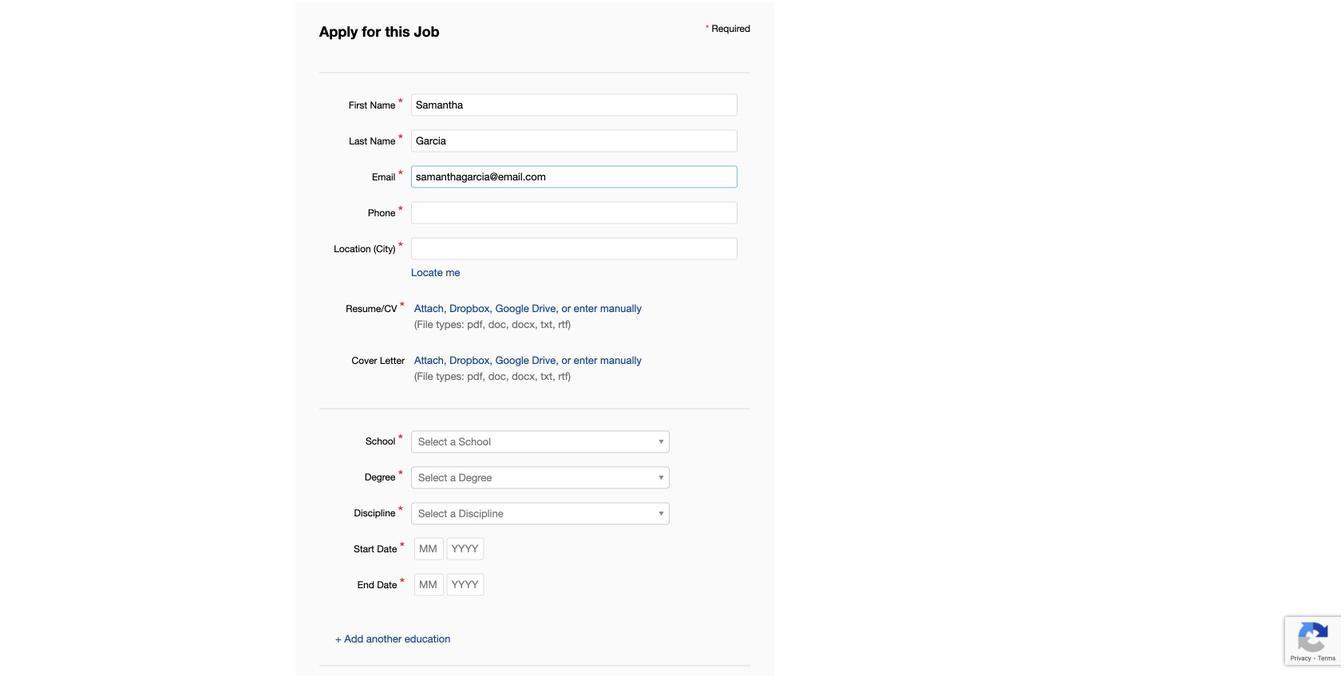 Task type: locate. For each thing, give the bounding box(es) containing it.
Education Start Year text field
[[447, 538, 484, 560]]

Education End Year text field
[[447, 574, 484, 596]]

None text field
[[411, 166, 738, 188], [411, 237, 738, 260], [411, 166, 738, 188], [411, 237, 738, 260]]

None text field
[[411, 94, 738, 116], [411, 130, 738, 152], [411, 201, 738, 224], [411, 94, 738, 116], [411, 130, 738, 152], [411, 201, 738, 224]]

Education End Month text field
[[414, 574, 444, 596]]



Task type: describe. For each thing, give the bounding box(es) containing it.
Education Start Month text field
[[414, 538, 444, 560]]



